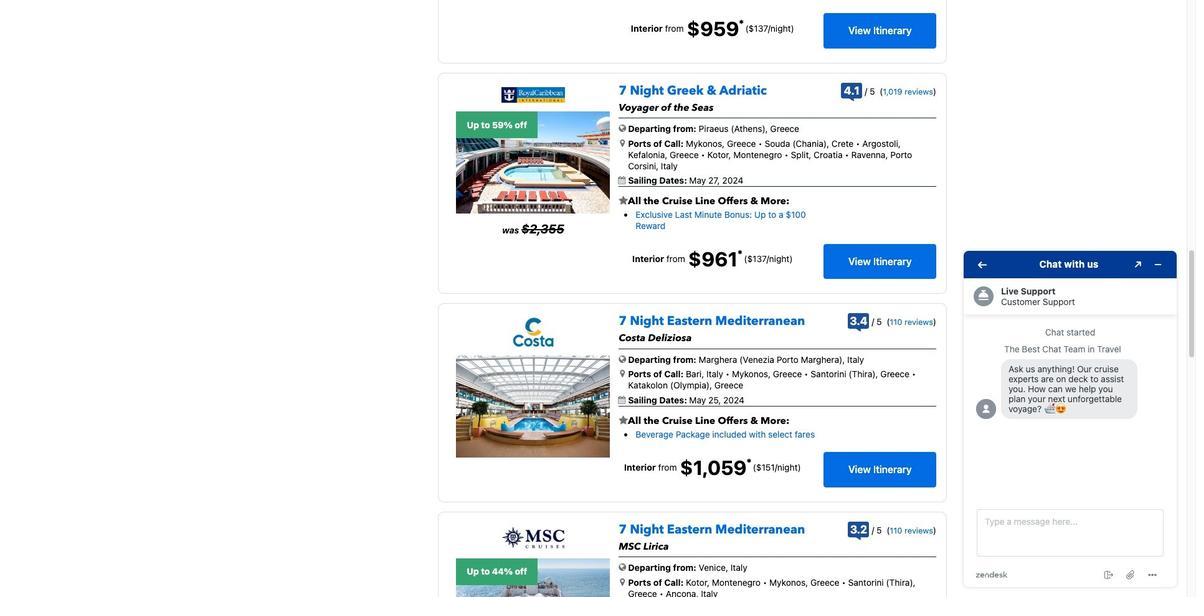 Task type: describe. For each thing, give the bounding box(es) containing it.
msc cruises image
[[502, 527, 565, 550]]

globe image for map marker image for calendar icon
[[619, 355, 627, 364]]

1 vertical spatial asterisk image
[[738, 250, 743, 255]]

costa deliziosa image
[[457, 356, 610, 458]]

voyager of the seas image
[[457, 112, 610, 214]]

asterisk image
[[747, 459, 752, 464]]

globe image for map marker icon
[[619, 564, 627, 573]]

calendar image
[[619, 177, 626, 185]]

0 vertical spatial asterisk image
[[740, 19, 744, 24]]

map marker image for calendar icon
[[620, 370, 625, 379]]



Task type: locate. For each thing, give the bounding box(es) containing it.
star image for calendar icon
[[619, 416, 628, 426]]

asterisk image
[[740, 19, 744, 24], [738, 250, 743, 255]]

2 vertical spatial globe image
[[619, 564, 627, 573]]

0 vertical spatial map marker image
[[620, 139, 625, 147]]

map marker image up calendar image
[[620, 139, 625, 147]]

0 vertical spatial star image
[[619, 196, 628, 206]]

royal caribbean image
[[502, 87, 565, 103]]

star image down calendar image
[[619, 196, 628, 206]]

msc lirica image
[[457, 559, 610, 598]]

3 globe image from the top
[[619, 564, 627, 573]]

map marker image
[[620, 139, 625, 147], [620, 370, 625, 379]]

globe image up calendar icon
[[619, 355, 627, 364]]

calendar image
[[619, 396, 626, 404]]

2 map marker image from the top
[[620, 370, 625, 379]]

map marker image for calendar image
[[620, 139, 625, 147]]

1 star image from the top
[[619, 196, 628, 206]]

star image
[[619, 196, 628, 206], [619, 416, 628, 426]]

0 vertical spatial globe image
[[619, 124, 627, 133]]

1 vertical spatial globe image
[[619, 355, 627, 364]]

globe image up map marker icon
[[619, 564, 627, 573]]

1 vertical spatial map marker image
[[620, 370, 625, 379]]

1 vertical spatial star image
[[619, 416, 628, 426]]

star image down calendar icon
[[619, 416, 628, 426]]

2 star image from the top
[[619, 416, 628, 426]]

star image for calendar image
[[619, 196, 628, 206]]

globe image
[[619, 124, 627, 133], [619, 355, 627, 364], [619, 564, 627, 573]]

costa cruises image
[[502, 318, 565, 347]]

map marker image
[[620, 578, 625, 587]]

globe image up calendar image
[[619, 124, 627, 133]]

1 globe image from the top
[[619, 124, 627, 133]]

1 map marker image from the top
[[620, 139, 625, 147]]

2 globe image from the top
[[619, 355, 627, 364]]

map marker image up calendar icon
[[620, 370, 625, 379]]

globe image for calendar image map marker image
[[619, 124, 627, 133]]



Task type: vqa. For each thing, say whether or not it's contained in the screenshot.
view itinerary Link
no



